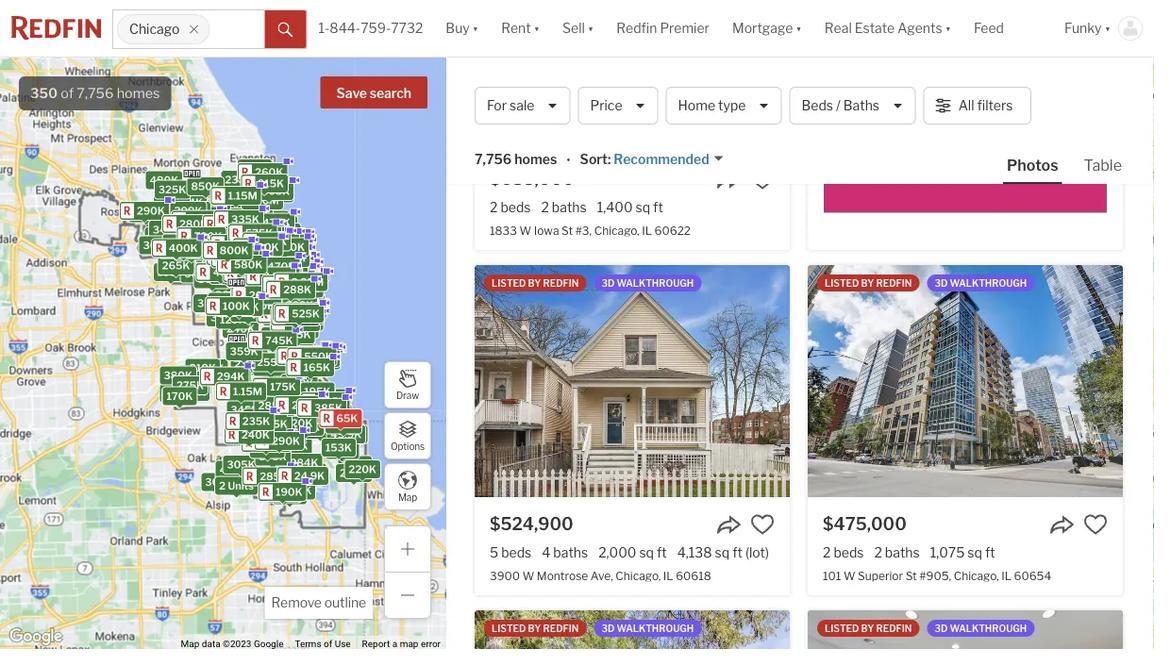 Task type: vqa. For each thing, say whether or not it's contained in the screenshot.
3.95M
yes



Task type: locate. For each thing, give the bounding box(es) containing it.
redfin
[[617, 20, 657, 36]]

7,756 inside 7,756 homes •
[[475, 151, 512, 167]]

favorite button image
[[750, 512, 775, 537], [1083, 512, 1108, 537]]

139k down 304k
[[157, 266, 184, 278]]

359k up 495k
[[282, 259, 310, 272]]

5 ▾ from the left
[[945, 20, 951, 36]]

ft up 60622
[[653, 199, 663, 215]]

3d walkthrough for photo of 3900 w montrose ave, chicago, il 60618
[[602, 277, 694, 289]]

st for $475,000
[[906, 569, 917, 583]]

30k
[[205, 476, 227, 488]]

search
[[370, 85, 411, 101]]

1,075 sq ft
[[930, 545, 995, 561]]

775k
[[260, 236, 287, 248], [219, 237, 247, 249], [292, 276, 319, 288], [289, 292, 316, 305]]

800k
[[220, 244, 249, 257]]

outline
[[324, 595, 366, 611]]

580k down 849k
[[234, 259, 263, 271]]

1 vertical spatial 129k
[[220, 314, 246, 326]]

1 vertical spatial 245k
[[312, 413, 340, 426]]

0 vertical spatial 700k
[[240, 222, 269, 235]]

575k up 749k
[[245, 227, 273, 239]]

listed for photo of 2524 n willetts ct unit 1ln, chicago, il 60647
[[825, 623, 859, 634]]

730k
[[194, 230, 222, 243]]

170k down 835k
[[286, 399, 312, 411]]

il left 60618
[[663, 569, 673, 583]]

2 horizontal spatial 220k
[[349, 464, 377, 476]]

140k down 614k
[[187, 210, 214, 222]]

1 horizontal spatial 600k
[[280, 278, 309, 291]]

190k up 305k
[[254, 443, 281, 456]]

240k down 153k
[[340, 467, 368, 480]]

beds up 101
[[834, 545, 864, 561]]

1 favorite button checkbox from the left
[[750, 512, 775, 537]]

380k up 125k
[[164, 370, 193, 382]]

1.20m
[[248, 188, 279, 200], [247, 188, 278, 201]]

6 ▾ from the left
[[1105, 20, 1111, 36]]

185k down 396k
[[164, 387, 190, 399]]

1.06m
[[235, 205, 266, 218]]

700k
[[240, 222, 269, 235], [291, 351, 319, 363]]

175k up 199k
[[263, 336, 289, 348]]

0 horizontal spatial 2 baths
[[541, 199, 587, 215]]

135k
[[284, 328, 311, 341]]

redfin for photo of 101 w superior st #905, chicago, il 60654
[[876, 277, 912, 289]]

1 horizontal spatial 239k
[[259, 401, 287, 413]]

45k
[[287, 484, 309, 496]]

3d for photo of 101 w superior st #905, chicago, il 60654
[[935, 277, 948, 289]]

0 vertical spatial homes
[[117, 85, 160, 101]]

beds for $524,900
[[501, 545, 532, 561]]

w right 3900 on the bottom of page
[[523, 569, 534, 583]]

0 vertical spatial 2 beds
[[490, 199, 531, 215]]

110k down 320k
[[269, 447, 294, 459]]

3d for photo of 11347 s church st, chicago, il 60643
[[602, 623, 615, 634]]

1 vertical spatial 195k
[[304, 385, 331, 398]]

st left #905,
[[906, 569, 917, 583]]

▾ right funky
[[1105, 20, 1111, 36]]

285k down 199k
[[258, 387, 286, 399]]

1.30m
[[255, 267, 287, 279]]

129k up —
[[262, 184, 288, 196]]

of
[[61, 85, 74, 101]]

700k down 1.06m
[[240, 222, 269, 235]]

ft for $635,000
[[653, 199, 663, 215]]

1 horizontal spatial 345k
[[231, 404, 259, 416]]

redfin for photo of 11347 s church st, chicago, il 60643
[[543, 623, 579, 634]]

chicago, down 1,400
[[594, 223, 640, 237]]

il left the price
[[564, 76, 583, 101]]

390k
[[176, 240, 205, 252], [176, 243, 204, 255]]

220k down 153k
[[349, 464, 377, 476]]

3d walkthrough for photo of 11347 s church st, chicago, il 60643
[[602, 623, 694, 634]]

▾ right the mortgage
[[796, 20, 802, 36]]

chicago, down rent ▾ button
[[475, 76, 560, 101]]

0 vertical spatial 420k
[[238, 295, 267, 308]]

195k
[[133, 207, 159, 219], [304, 385, 331, 398], [247, 412, 274, 424]]

220k
[[170, 256, 198, 268], [212, 296, 240, 308], [349, 464, 377, 476]]

2 horizontal spatial 195k
[[304, 385, 331, 398]]

345k down 259k
[[231, 404, 259, 416]]

240k down 770k
[[227, 323, 255, 335]]

0 vertical spatial st
[[562, 223, 573, 237]]

premier
[[660, 20, 710, 36]]

170k down 396k
[[167, 390, 193, 402]]

1 favorite button image from the left
[[750, 512, 775, 537]]

3900 w montrose ave, chicago, il 60618
[[490, 569, 711, 583]]

1 vertical spatial 549k
[[214, 234, 243, 246]]

by for photo of 3900 w montrose ave, chicago, il 60618
[[528, 277, 541, 289]]

110k down 272k
[[285, 331, 310, 343]]

350 of 7,756 homes
[[30, 85, 160, 101]]

2 beds up 1833
[[490, 199, 531, 215]]

7,756 right of on the top of page
[[77, 85, 114, 101]]

365k down 635k
[[248, 292, 277, 304]]

remove chicago image
[[188, 24, 199, 35]]

120k up 770k
[[235, 294, 262, 306]]

sq for $475,000
[[968, 545, 982, 561]]

1 vertical spatial 2 baths
[[874, 545, 920, 561]]

map region
[[0, 0, 597, 649]]

ft right 1,075
[[985, 545, 995, 561]]

280k down 156k at the top of page
[[179, 218, 208, 230]]

feed button
[[963, 0, 1053, 57]]

1.03m
[[273, 263, 304, 275]]

272k
[[285, 315, 312, 328]]

229k
[[178, 245, 205, 257]]

3d for photo of 3900 w montrose ave, chicago, il 60618
[[602, 277, 615, 289]]

365k up —
[[262, 185, 290, 197]]

0 horizontal spatial 245k
[[235, 249, 263, 261]]

310k down 379k
[[183, 247, 210, 259]]

280k up —
[[262, 187, 290, 199]]

0 horizontal spatial favorite button image
[[750, 512, 775, 537]]

favorite button image for $524,900
[[750, 512, 775, 537]]

buy ▾ button
[[434, 0, 490, 57]]

0 horizontal spatial 340k
[[153, 224, 181, 236]]

beds for $475,000
[[834, 545, 864, 561]]

1 horizontal spatial 195k
[[247, 412, 274, 424]]

2 favorite button checkbox from the left
[[1083, 512, 1108, 537]]

▾ right buy
[[473, 20, 479, 36]]

202k
[[286, 299, 313, 311]]

549k up "710k"
[[214, 234, 243, 246]]

sq right 1,400
[[636, 199, 650, 215]]

1 vertical spatial 630k
[[259, 437, 287, 449]]

285k up 77.7k on the left bottom of the page
[[236, 346, 264, 358]]

for sale button
[[475, 87, 570, 125]]

0 vertical spatial 245k
[[235, 249, 263, 261]]

0 horizontal spatial 195k
[[133, 207, 159, 219]]

submit search image
[[278, 22, 293, 38]]

baths for $524,900
[[553, 545, 588, 561]]

listed for photo of 3900 w montrose ave, chicago, il 60618
[[492, 277, 526, 289]]

ad region
[[824, 0, 1107, 213]]

0 vertical spatial 475k
[[263, 217, 290, 229]]

2 390k from the top
[[176, 243, 204, 255]]

▾ for buy ▾
[[473, 20, 479, 36]]

1-844-759-7732 link
[[318, 20, 423, 36]]

575k down "3 units"
[[263, 300, 290, 312]]

239k up '95k' at the top left of page
[[225, 174, 253, 186]]

0 vertical spatial 195k
[[133, 207, 159, 219]]

None search field
[[210, 10, 265, 48]]

0 vertical spatial 345k
[[196, 363, 224, 375]]

il left the 60654
[[1002, 569, 1012, 583]]

▾ inside sell ▾ dropdown button
[[588, 20, 594, 36]]

280k
[[262, 187, 290, 199], [179, 218, 208, 230]]

0 vertical spatial 375k
[[276, 295, 304, 307]]

chicago,
[[475, 76, 560, 101], [594, 223, 640, 237], [616, 569, 661, 583], [954, 569, 999, 583]]

385k
[[314, 402, 343, 414]]

1 vertical spatial 295k
[[283, 295, 311, 307]]

redfin
[[543, 277, 579, 289], [876, 277, 912, 289], [543, 623, 579, 634], [876, 623, 912, 634]]

1.15m up 1.06m
[[228, 190, 257, 202]]

77.7k
[[249, 360, 279, 372]]

il left 60622
[[642, 223, 652, 237]]

175k up 307k
[[321, 392, 347, 404]]

▾ for sell ▾
[[588, 20, 594, 36]]

google image
[[5, 625, 67, 649]]

2 ▾ from the left
[[534, 20, 540, 36]]

240k up 419k
[[157, 189, 186, 202]]

7,756 up $635,000
[[475, 151, 512, 167]]

photo of 3900 w montrose ave, chicago, il 60618 image
[[475, 265, 790, 497]]

sq right 2,000
[[639, 545, 654, 561]]

335k
[[174, 208, 202, 221], [231, 213, 259, 225], [313, 411, 341, 423], [297, 412, 326, 425]]

175k down the 49.9k
[[329, 444, 355, 456]]

2 295k from the top
[[283, 295, 311, 307]]

ft
[[653, 199, 663, 215], [657, 545, 667, 561], [733, 545, 743, 561], [985, 545, 995, 561]]

7,756
[[77, 85, 114, 101], [475, 151, 512, 167]]

1 1.20m from the left
[[248, 188, 279, 200]]

1 horizontal spatial 480k
[[250, 241, 279, 253]]

285k down 135k
[[284, 349, 312, 362]]

0 horizontal spatial 129k
[[220, 314, 246, 326]]

▾ right sell
[[588, 20, 594, 36]]

0 horizontal spatial 700k
[[240, 222, 269, 235]]

ft for $475,000
[[985, 545, 995, 561]]

1 horizontal spatial 2 beds
[[823, 545, 864, 561]]

0 vertical spatial 480k
[[150, 174, 179, 187]]

375k
[[276, 295, 304, 307], [259, 451, 287, 463]]

sort
[[580, 151, 608, 167]]

1 vertical spatial 2 beds
[[823, 545, 864, 561]]

230k
[[258, 237, 286, 249], [234, 358, 263, 370]]

1.50m
[[257, 238, 289, 250], [278, 279, 309, 291]]

remove outline button
[[265, 587, 373, 619]]

2 vertical spatial 310k
[[266, 418, 293, 431]]

0 vertical spatial 200k
[[249, 183, 278, 196]]

w left 'iowa'
[[520, 223, 531, 237]]

baths up the #3,
[[552, 199, 587, 215]]

1 vertical spatial 359k
[[230, 346, 258, 358]]

165k
[[280, 242, 307, 255], [293, 276, 320, 288], [232, 301, 259, 313], [304, 362, 330, 374], [293, 404, 320, 416], [284, 472, 310, 484]]

2 vertical spatial 220k
[[349, 464, 377, 476]]

150k
[[232, 293, 259, 305], [283, 381, 310, 393]]

1 horizontal spatial 359k
[[282, 259, 310, 272]]

il
[[564, 76, 583, 101], [642, 223, 652, 237], [663, 569, 673, 583], [1002, 569, 1012, 583]]

2 beds up 101
[[823, 545, 864, 561]]

st for $635,000
[[562, 223, 573, 237]]

175k
[[263, 336, 289, 348], [270, 381, 296, 393], [321, 392, 347, 404], [289, 394, 315, 406], [329, 444, 355, 456], [342, 459, 368, 471]]

sort :
[[580, 151, 611, 167]]

1 vertical spatial 480k
[[250, 241, 279, 253]]

ft left 4,138 at the right bottom of the page
[[657, 545, 667, 561]]

330k
[[182, 369, 210, 381]]

315k
[[272, 294, 299, 307]]

380k down 975k
[[197, 297, 226, 310]]

2 favorite button image from the left
[[1083, 512, 1108, 537]]

462k
[[287, 283, 315, 296]]

walkthrough for photo of 2524 n willetts ct unit 1ln, chicago, il 60647
[[950, 623, 1027, 634]]

195k up 520k on the top
[[133, 207, 159, 219]]

420k down 975k
[[217, 313, 245, 325]]

0 vertical spatial 340k
[[153, 224, 181, 236]]

240k down 74.9k
[[251, 419, 279, 431]]

1 horizontal spatial favorite button image
[[1083, 512, 1108, 537]]

baths right 4
[[553, 545, 588, 561]]

700k down 135k
[[291, 351, 319, 363]]

1 horizontal spatial 220k
[[212, 296, 240, 308]]

for
[[487, 98, 507, 114]]

1 vertical spatial 220k
[[212, 296, 240, 308]]

0 vertical spatial 230k
[[258, 237, 286, 249]]

real estate agents ▾ link
[[825, 0, 951, 57]]

1.42m
[[237, 250, 267, 262]]

220k down 530k on the left top
[[170, 256, 198, 268]]

470k
[[267, 261, 296, 273]]

2 vertical spatial 110k
[[269, 447, 294, 459]]

1 vertical spatial 200k
[[277, 265, 305, 277]]

285k
[[274, 308, 302, 320], [236, 346, 264, 358], [284, 349, 312, 362], [258, 387, 286, 399], [303, 391, 331, 403], [258, 400, 286, 412], [274, 426, 302, 439], [260, 470, 288, 483]]

1 vertical spatial homes
[[515, 151, 557, 167]]

st left the #3,
[[562, 223, 573, 237]]

190k
[[254, 443, 281, 456], [281, 481, 308, 494], [276, 486, 303, 498]]

75k
[[331, 417, 352, 429]]

1 vertical spatial 700k
[[291, 351, 319, 363]]

359k up 77.7k on the left bottom of the page
[[230, 346, 258, 358]]

0 horizontal spatial 150k
[[232, 293, 259, 305]]

3d walkthrough for photo of 101 w superior st #905, chicago, il 60654
[[935, 277, 1027, 289]]

0 vertical spatial 220k
[[170, 256, 198, 268]]

1 vertical spatial 150k
[[283, 381, 310, 393]]

beds right 5
[[501, 545, 532, 561]]

homes inside 7,756 homes •
[[515, 151, 557, 167]]

420k down 1.84m
[[238, 295, 267, 308]]

3 ▾ from the left
[[588, 20, 594, 36]]

favorite button checkbox
[[750, 512, 775, 537], [1083, 512, 1108, 537]]

0 vertical spatial 545k
[[216, 191, 245, 203]]

listed by redfin for photo of 3900 w montrose ave, chicago, il 60618
[[492, 277, 579, 289]]

1 vertical spatial 280k
[[179, 218, 208, 230]]

299k down 3 on the top left of page
[[246, 300, 274, 313]]

190k down 389k
[[281, 481, 308, 494]]

310k down 74.9k
[[266, 418, 293, 431]]

1 horizontal spatial 245k
[[312, 413, 340, 426]]

homes up $635,000
[[515, 151, 557, 167]]

favorite button image
[[750, 167, 775, 192]]

60654
[[1014, 569, 1052, 583]]

walkthrough for photo of 11347 s church st, chicago, il 60643
[[617, 623, 694, 634]]

2 baths up 'iowa'
[[541, 199, 587, 215]]

49.9k
[[331, 428, 362, 441]]

239k down 370k
[[259, 401, 287, 413]]

530k
[[167, 237, 195, 250]]

listed for photo of 11347 s church st, chicago, il 60643
[[492, 623, 526, 634]]

insights
[[973, 82, 1031, 101]]

▾ inside buy ▾ dropdown button
[[473, 20, 479, 36]]

140k
[[187, 210, 214, 222], [264, 428, 291, 440]]

▾ inside mortgage ▾ dropdown button
[[796, 20, 802, 36]]

260k
[[255, 166, 283, 178], [249, 289, 277, 302], [329, 419, 358, 431], [263, 473, 291, 486]]

1 vertical spatial st
[[906, 569, 917, 583]]

600k
[[209, 218, 238, 230], [280, 278, 309, 291]]

345k up 468k
[[196, 363, 224, 375]]

#3,
[[575, 223, 592, 237]]

0 horizontal spatial st
[[562, 223, 573, 237]]

1 horizontal spatial 120k
[[282, 440, 308, 452]]

redfin premier button
[[605, 0, 721, 57]]

0 vertical spatial 7,756
[[77, 85, 114, 101]]

0 horizontal spatial 220k
[[170, 256, 198, 268]]

2 vertical spatial 525k
[[292, 308, 320, 320]]

1 horizontal spatial 280k
[[262, 187, 290, 199]]

129k down 100k
[[220, 314, 246, 326]]

▾ right the agents
[[945, 20, 951, 36]]

—
[[263, 203, 272, 216]]

799k
[[272, 295, 300, 307]]

1 vertical spatial 120k
[[282, 440, 308, 452]]

635k
[[255, 277, 284, 289]]

185k
[[164, 387, 190, 399], [276, 489, 303, 502]]

24.9k
[[294, 470, 325, 482]]

3d walkthrough for photo of 2524 n willetts ct unit 1ln, chicago, il 60647
[[935, 623, 1027, 634]]

homes down chicago on the top left
[[117, 85, 160, 101]]

ave,
[[591, 569, 613, 583]]

beds up 1833
[[501, 199, 531, 215]]

▾ right rent
[[534, 20, 540, 36]]

1 vertical spatial 340k
[[263, 270, 292, 283]]

4 ▾ from the left
[[796, 20, 802, 36]]

759-
[[361, 20, 391, 36]]

1 vertical spatial 345k
[[231, 404, 259, 416]]

1 horizontal spatial 7,756
[[475, 151, 512, 167]]

1 vertical spatial 140k
[[264, 428, 291, 440]]

365k down 975k
[[215, 289, 244, 301]]

0 vertical spatial 1.15m
[[228, 190, 257, 202]]

1 vertical spatial 420k
[[217, 313, 245, 325]]

1 ▾ from the left
[[473, 20, 479, 36]]

1 horizontal spatial favorite button checkbox
[[1083, 512, 1108, 537]]

199k
[[257, 361, 284, 373]]

0 vertical spatial 120k
[[235, 294, 262, 306]]

for sale
[[487, 98, 535, 114]]

0 horizontal spatial 139k
[[157, 266, 184, 278]]

5 beds
[[490, 545, 532, 561]]

19k
[[285, 279, 305, 291]]

0 vertical spatial 295k
[[282, 274, 310, 286]]

0 horizontal spatial 239k
[[225, 174, 253, 186]]

399k
[[174, 205, 202, 217], [189, 214, 217, 226], [282, 272, 310, 284]]

195k down 74.9k
[[247, 412, 274, 424]]

▾ inside rent ▾ dropdown button
[[534, 20, 540, 36]]

1 vertical spatial 545k
[[263, 283, 291, 295]]

485k
[[287, 280, 315, 292]]

0 horizontal spatial 345k
[[196, 363, 224, 375]]

310k up 468k
[[189, 362, 216, 374]]

0 horizontal spatial 630k
[[259, 437, 287, 449]]

2 beds for $475,000
[[823, 545, 864, 561]]

310k
[[183, 247, 210, 259], [189, 362, 216, 374], [266, 418, 293, 431]]

rent ▾ button
[[490, 0, 551, 57]]

1 295k from the top
[[282, 274, 310, 286]]

140k up 69.2k
[[264, 428, 291, 440]]

1 horizontal spatial 545k
[[263, 283, 291, 295]]

baths up 'superior'
[[885, 545, 920, 561]]

2 1.20m from the left
[[247, 188, 278, 201]]



Task type: describe. For each thing, give the bounding box(es) containing it.
0 vertical spatial 549k
[[213, 217, 242, 229]]

walkthrough for photo of 101 w superior st #905, chicago, il 60654
[[950, 277, 1027, 289]]

175k down 153k
[[342, 459, 368, 471]]

1833 w iowa st #3, chicago, il 60622
[[490, 223, 691, 237]]

walkthrough for photo of 3900 w montrose ave, chicago, il 60618
[[617, 277, 694, 289]]

4,138
[[677, 545, 712, 561]]

3d for photo of 2524 n willetts ct unit 1ln, chicago, il 60647
[[935, 623, 948, 634]]

1 vertical spatial 110k
[[285, 331, 310, 343]]

1 horizontal spatial 630k
[[290, 282, 319, 294]]

photo of 1833 w iowa st #3, chicago, il 60622 image
[[475, 0, 790, 152]]

285k down 799k
[[274, 308, 302, 320]]

buy ▾ button
[[446, 0, 479, 57]]

153k
[[325, 441, 352, 454]]

1 vertical spatial 525k
[[267, 236, 295, 248]]

2 beds for $635,000
[[490, 199, 531, 215]]

home
[[678, 98, 715, 114]]

0 vertical spatial 129k
[[262, 184, 288, 196]]

285k down 699k
[[303, 391, 331, 403]]

1,400 sq ft
[[597, 199, 663, 215]]

0 horizontal spatial homes
[[117, 85, 160, 101]]

2 vertical spatial 380k
[[164, 370, 193, 382]]

mortgage ▾ button
[[721, 0, 813, 57]]

3 units
[[254, 284, 289, 296]]

ft for $524,900
[[657, 545, 667, 561]]

▾ inside "real estate agents ▾" link
[[945, 20, 951, 36]]

1833
[[490, 223, 517, 237]]

1 vertical spatial 310k
[[189, 362, 216, 374]]

835k
[[290, 382, 318, 394]]

1 vertical spatial 1.50m
[[278, 279, 309, 291]]

all filters
[[959, 98, 1013, 114]]

ft left (lot)
[[733, 545, 743, 561]]

0 vertical spatial 150k
[[232, 293, 259, 305]]

favorite button checkbox
[[750, 167, 775, 192]]

465k
[[252, 275, 281, 287]]

feed
[[974, 20, 1004, 36]]

1.60m
[[257, 241, 288, 253]]

190k down 24.9k
[[276, 486, 303, 498]]

0 horizontal spatial 140k
[[187, 210, 214, 222]]

1 vertical spatial 139k
[[157, 266, 184, 278]]

map button
[[384, 463, 431, 511]]

0 vertical spatial 359k
[[282, 259, 310, 272]]

285k up 69.2k
[[274, 426, 302, 439]]

0 horizontal spatial 170k
[[167, 390, 193, 402]]

photo of 11347 s church st, chicago, il 60643 image
[[475, 611, 790, 649]]

435k
[[257, 214, 285, 226]]

299k left —
[[233, 211, 261, 224]]

299k down 975k
[[210, 312, 238, 324]]

3.10m
[[274, 252, 306, 264]]

287k
[[292, 310, 320, 322]]

1 horizontal spatial 580k
[[234, 259, 263, 271]]

redfin for photo of 3900 w montrose ave, chicago, il 60618
[[543, 277, 579, 289]]

rent ▾
[[501, 20, 540, 36]]

0 vertical spatial 1.50m
[[257, 238, 289, 250]]

659k
[[265, 245, 293, 257]]

2 vertical spatial 195k
[[247, 412, 274, 424]]

table
[[1084, 156, 1122, 174]]

1 vertical spatial 575k
[[263, 300, 290, 312]]

beds
[[802, 98, 833, 114]]

69.2k
[[263, 448, 293, 461]]

100k
[[223, 300, 250, 313]]

listed for photo of 101 w superior st #905, chicago, il 60654
[[825, 277, 859, 289]]

1 vertical spatial 230k
[[234, 358, 263, 370]]

320k
[[285, 417, 313, 429]]

w for $475,000
[[844, 569, 856, 583]]

draw button
[[384, 361, 431, 409]]

7,756 homes •
[[475, 151, 571, 169]]

0 horizontal spatial 545k
[[216, 191, 245, 203]]

0 horizontal spatial 359k
[[230, 346, 258, 358]]

sq for $524,900
[[639, 545, 654, 561]]

funky ▾
[[1065, 20, 1111, 36]]

photo of 101 w superior st #905, chicago, il 60654 image
[[808, 265, 1123, 497]]

285k down 370k
[[258, 400, 286, 412]]

0 horizontal spatial 7,756
[[77, 85, 114, 101]]

estate
[[855, 20, 895, 36]]

975k
[[214, 269, 242, 281]]

1 horizontal spatial 139k
[[257, 167, 283, 179]]

beds for $635,000
[[501, 199, 531, 215]]

101 w superior st #905, chicago, il 60654
[[823, 569, 1052, 583]]

sell ▾
[[563, 20, 594, 36]]

1 vertical spatial 375k
[[259, 451, 287, 463]]

1 vertical spatial 380k
[[197, 297, 226, 310]]

market insights link
[[918, 61, 1031, 103]]

1 horizontal spatial 140k
[[264, 428, 291, 440]]

2,000
[[599, 545, 637, 561]]

175k down 699k
[[289, 394, 315, 406]]

890k
[[247, 244, 276, 256]]

▾ for funky ▾
[[1105, 20, 1111, 36]]

186k
[[179, 386, 206, 398]]

625k
[[293, 349, 321, 361]]

1 horizontal spatial 185k
[[276, 489, 303, 502]]

market insights
[[918, 82, 1031, 101]]

remove outline
[[271, 595, 366, 611]]

294k
[[217, 370, 245, 382]]

1 horizontal spatial 150k
[[283, 381, 310, 393]]

1 horizontal spatial 700k
[[291, 351, 319, 363]]

469k
[[157, 229, 186, 241]]

type
[[718, 98, 746, 114]]

listed by redfin for photo of 11347 s church st, chicago, il 60643
[[492, 623, 579, 634]]

2.05m
[[254, 252, 287, 264]]

agents
[[898, 20, 942, 36]]

rent
[[501, 20, 531, 36]]

by for photo of 2524 n willetts ct unit 1ln, chicago, il 60647
[[861, 623, 874, 634]]

0 vertical spatial 339k
[[257, 235, 285, 247]]

0 vertical spatial 239k
[[225, 174, 253, 186]]

389k
[[294, 467, 322, 479]]

mortgage
[[732, 20, 793, 36]]

1 vertical spatial 239k
[[259, 401, 287, 413]]

780k
[[298, 390, 326, 403]]

all
[[959, 98, 974, 114]]

price button
[[578, 87, 658, 125]]

1-844-759-7732
[[318, 20, 423, 36]]

379k
[[186, 231, 214, 243]]

5
[[490, 545, 498, 561]]

425k
[[280, 310, 308, 322]]

2 baths for $475,000
[[874, 545, 920, 561]]

0 vertical spatial 110k
[[269, 219, 294, 231]]

mortgage ▾
[[732, 20, 802, 36]]

w for $524,900
[[523, 569, 534, 583]]

0 vertical spatial 380k
[[221, 274, 250, 287]]

listed by redfin for photo of 101 w superior st #905, chicago, il 60654
[[825, 277, 912, 289]]

298k
[[158, 220, 186, 232]]

market
[[918, 82, 970, 101]]

iowa
[[534, 223, 559, 237]]

284k
[[290, 457, 318, 469]]

0 horizontal spatial 600k
[[209, 218, 238, 230]]

19.9k
[[269, 276, 298, 288]]

0 vertical spatial 185k
[[164, 387, 190, 399]]

2 vertical spatial 475k
[[284, 279, 312, 291]]

305k
[[227, 459, 255, 471]]

photo of 2524 n willetts ct unit 1ln, chicago, il 60647 image
[[808, 611, 1123, 649]]

sale
[[695, 76, 738, 101]]

baths for $635,000
[[552, 199, 587, 215]]

0 vertical spatial 525k
[[220, 218, 248, 230]]

favorite button checkbox for $475,000
[[1083, 512, 1108, 537]]

sq right 4,138 at the right bottom of the page
[[715, 545, 730, 561]]

1 390k from the top
[[176, 240, 205, 252]]

listed by redfin for photo of 2524 n willetts ct unit 1ln, chicago, il 60647
[[825, 623, 912, 634]]

chicago, down 1,075 sq ft
[[954, 569, 999, 583]]

3900
[[490, 569, 520, 583]]

favorite button checkbox for $524,900
[[750, 512, 775, 537]]

0 vertical spatial 310k
[[183, 247, 210, 259]]

175k down 199k
[[270, 381, 296, 393]]

0 horizontal spatial 580k
[[184, 268, 213, 280]]

by for photo of 11347 s church st, chicago, il 60643
[[528, 623, 541, 634]]

baths
[[844, 98, 880, 114]]

0 horizontal spatial 750k
[[241, 256, 269, 268]]

baths for $475,000
[[885, 545, 920, 561]]

4
[[542, 545, 551, 561]]

by for photo of 101 w superior st #905, chicago, il 60654
[[861, 277, 874, 289]]

:
[[608, 151, 611, 167]]

1 horizontal spatial 750k
[[277, 241, 305, 254]]

0 vertical spatial 280k
[[262, 187, 290, 199]]

0 vertical spatial 575k
[[245, 227, 273, 239]]

844-
[[330, 20, 361, 36]]

680k
[[258, 267, 287, 279]]

1 horizontal spatial 170k
[[286, 399, 312, 411]]

•
[[567, 153, 571, 169]]

sq for $635,000
[[636, 199, 650, 215]]

1 vertical spatial 475k
[[236, 231, 263, 243]]

2.35m
[[291, 276, 324, 289]]

3.20m
[[260, 240, 293, 252]]

3.50m
[[277, 271, 311, 283]]

0 horizontal spatial 280k
[[179, 218, 208, 230]]

455k
[[276, 279, 305, 291]]

▾ for mortgage ▾
[[796, 20, 802, 36]]

funky
[[1065, 20, 1102, 36]]

285k down 69.2k
[[260, 470, 288, 483]]

0 horizontal spatial 480k
[[150, 174, 179, 187]]

749k
[[248, 240, 276, 253]]

240k up 69.2k
[[241, 429, 270, 441]]

redfin for photo of 2524 n willetts ct unit 1ln, chicago, il 60647
[[876, 623, 912, 634]]

1.10m
[[252, 226, 282, 238]]

chicago, down 2,000 sq ft
[[616, 569, 661, 583]]

▾ for rent ▾
[[534, 20, 540, 36]]

2.50m
[[229, 237, 261, 249]]

2 baths for $635,000
[[541, 199, 587, 215]]

rent ▾ button
[[501, 0, 540, 57]]

710k
[[228, 252, 255, 265]]

3.95m
[[280, 275, 313, 287]]

w for $635,000
[[520, 223, 531, 237]]

949k
[[282, 270, 310, 282]]

729k
[[309, 352, 336, 364]]

289k
[[231, 199, 259, 212]]

1 vertical spatial 1.15m
[[233, 385, 262, 398]]

photos
[[1007, 156, 1059, 174]]

1 vertical spatial 339k
[[286, 282, 314, 294]]

price
[[590, 98, 622, 114]]

favorite button image for $475,000
[[1083, 512, 1108, 537]]



